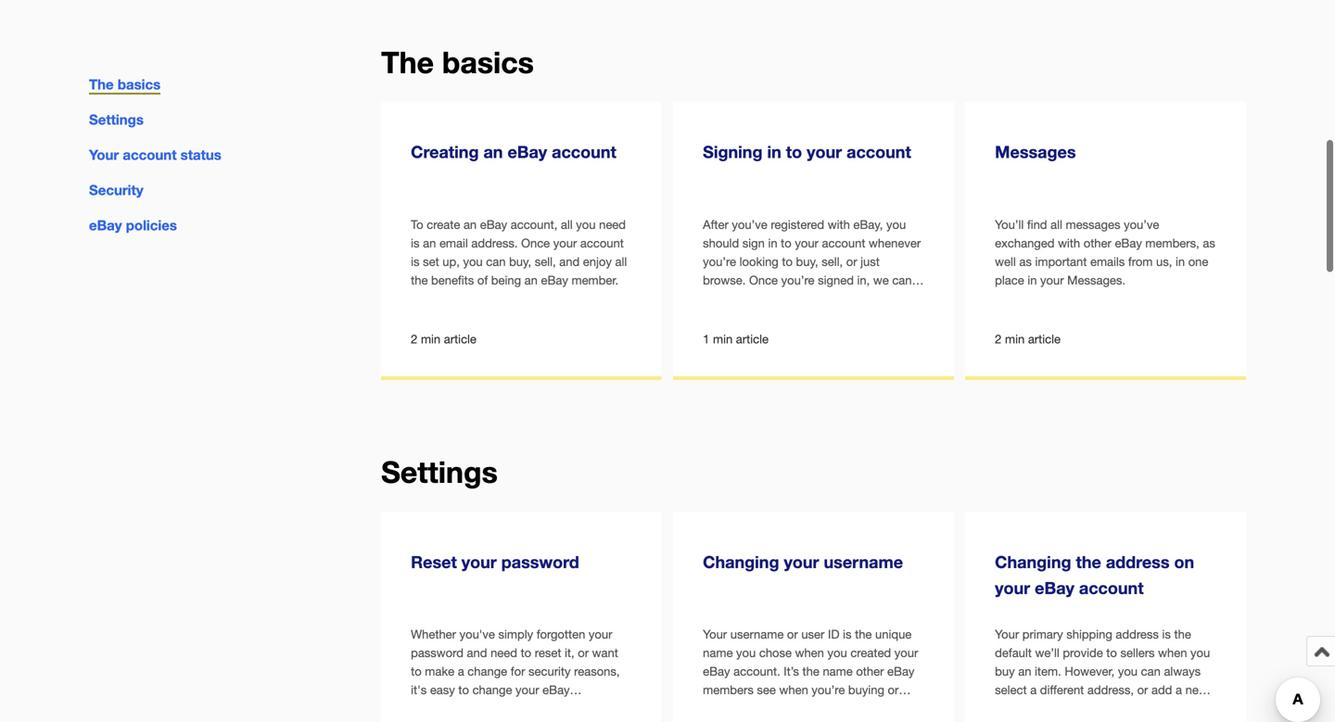 Task type: vqa. For each thing, say whether or not it's contained in the screenshot.
Creating an eBay account's 2 min article
yes



Task type: locate. For each thing, give the bounding box(es) containing it.
to inside your primary shipping address is the default we'll provide to sellers when you buy an item. however, you can always select a different address, or add a new one, during checkout.
[[1107, 646, 1118, 660]]

1 horizontal spatial on
[[1175, 552, 1195, 572]]

0 horizontal spatial as
[[1020, 255, 1032, 269]]

1 horizontal spatial min
[[713, 332, 733, 347]]

a up one, during
[[1031, 683, 1037, 697]]

min
[[421, 332, 441, 347], [713, 332, 733, 347], [1005, 332, 1025, 347]]

however,
[[1065, 665, 1115, 679]]

2 min from the left
[[713, 332, 733, 347]]

them.
[[766, 702, 797, 716]]

0 vertical spatial change
[[468, 665, 507, 679]]

0 vertical spatial can
[[486, 255, 506, 269]]

0 vertical spatial with
[[828, 217, 850, 232]]

as
[[1203, 236, 1216, 250], [1020, 255, 1032, 269]]

0 horizontal spatial all
[[561, 217, 573, 232]]

0 horizontal spatial a
[[458, 665, 464, 679]]

ebay inside 'changing the address on your ebay account'
[[1035, 578, 1075, 598]]

ebay down security
[[543, 683, 570, 697]]

2 horizontal spatial and
[[703, 310, 724, 325]]

settings
[[89, 111, 144, 128], [381, 455, 498, 490]]

an right buy
[[1019, 665, 1032, 679]]

0 horizontal spatial you've
[[732, 217, 768, 232]]

other inside your username or user id is the unique name you chose when you created your ebay account. it's the name other ebay members see when you're buying or selling with them.
[[856, 665, 884, 679]]

settings up reset
[[381, 455, 498, 490]]

with left ebay,
[[828, 217, 850, 232]]

1 horizontal spatial settings
[[381, 455, 498, 490]]

ebay up from
[[1115, 236, 1143, 250]]

your for changing the address on your ebay account
[[995, 627, 1019, 642]]

1 horizontal spatial all
[[615, 255, 627, 269]]

password up forgotten
[[502, 552, 580, 572]]

2 min article
[[411, 332, 477, 347], [995, 332, 1061, 347]]

need for the basics
[[599, 217, 626, 232]]

chose
[[759, 646, 792, 660]]

you're
[[703, 255, 736, 269], [782, 273, 815, 287], [812, 683, 845, 697]]

once inside to create an ebay account, all you need is an email address. once your account is set up, you can buy, sell, and enjoy all the benefits of being an ebay member.
[[521, 236, 550, 250]]

2 changing from the left
[[995, 552, 1072, 572]]

once down looking
[[749, 273, 778, 287]]

0 horizontal spatial buy,
[[509, 255, 532, 269]]

name up the buying
[[823, 665, 853, 679]]

ebay up "primary"
[[1035, 578, 1075, 598]]

other inside you'll find all messages you've exchanged with other ebay members, as well as important emails from us, in one place in your messages.
[[1084, 236, 1112, 250]]

you
[[576, 217, 596, 232], [887, 217, 906, 232], [463, 255, 483, 269], [759, 310, 779, 325], [815, 310, 834, 325], [736, 646, 756, 660], [828, 646, 847, 660], [1191, 646, 1211, 660], [1118, 665, 1138, 679]]

it's
[[784, 665, 799, 679]]

a
[[458, 665, 464, 679], [1031, 683, 1037, 697], [1176, 683, 1183, 697]]

account up the account,
[[552, 142, 617, 162]]

address inside your primary shipping address is the default we'll provide to sellers when you buy an item. however, you can always select a different address, or add a new one, during checkout.
[[1116, 627, 1159, 642]]

0 vertical spatial address
[[1106, 552, 1170, 572]]

1 horizontal spatial name
[[823, 665, 853, 679]]

0 horizontal spatial need
[[491, 646, 518, 660]]

0 vertical spatial name
[[703, 646, 733, 660]]

1 horizontal spatial sell,
[[822, 255, 843, 269]]

a inside whether you've simply forgotten your password and need to reset it, or want to make a change for security reasons, it's easy to change your ebay password.
[[458, 665, 464, 679]]

from
[[1129, 255, 1153, 269]]

when down user
[[795, 646, 824, 660]]

2 2 min article from the left
[[995, 332, 1061, 347]]

other down "created"
[[856, 665, 884, 679]]

1 horizontal spatial once
[[749, 273, 778, 287]]

1 vertical spatial on
[[1175, 552, 1195, 572]]

0 horizontal spatial once
[[521, 236, 550, 250]]

with inside you'll find all messages you've exchanged with other ebay members, as well as important emails from us, in one place in your messages.
[[1058, 236, 1081, 250]]

2 horizontal spatial can
[[1141, 665, 1161, 679]]

as up the one
[[1203, 236, 1216, 250]]

and left enjoy
[[560, 255, 580, 269]]

can right we
[[893, 273, 912, 287]]

1 horizontal spatial username
[[824, 552, 904, 572]]

always
[[1164, 665, 1201, 679]]

3 min from the left
[[1005, 332, 1025, 347]]

your up "primary"
[[995, 578, 1031, 598]]

0 vertical spatial need
[[599, 217, 626, 232]]

account,
[[511, 217, 558, 232]]

1 vertical spatial with
[[1058, 236, 1081, 250]]

reset
[[411, 552, 457, 572]]

on
[[740, 329, 753, 343], [1175, 552, 1195, 572]]

account up enjoy
[[581, 236, 624, 250]]

when for address
[[1159, 646, 1188, 660]]

the
[[381, 45, 434, 80], [89, 76, 114, 93]]

1 vertical spatial username
[[731, 627, 784, 642]]

can up add
[[1141, 665, 1161, 679]]

0 horizontal spatial other
[[856, 665, 884, 679]]

1 horizontal spatial you've
[[1124, 217, 1160, 232]]

username
[[824, 552, 904, 572], [731, 627, 784, 642]]

min down benefits
[[421, 332, 441, 347]]

when inside your primary shipping address is the default we'll provide to sellers when you buy an item. however, you can always select a different address, or add a new one, during checkout.
[[1159, 646, 1188, 660]]

account up shipping
[[1080, 578, 1144, 598]]

1 horizontal spatial a
[[1031, 683, 1037, 697]]

ebay
[[508, 142, 547, 162], [89, 217, 122, 234], [480, 217, 507, 232], [1115, 236, 1143, 250], [541, 273, 568, 287], [1035, 578, 1075, 598], [703, 665, 730, 679], [888, 665, 915, 679], [543, 683, 570, 697]]

is inside your username or user id is the unique name you chose when you created your ebay account. it's the name other ebay members see when you're buying or selling with them.
[[843, 627, 852, 642]]

ebay inside you'll find all messages you've exchanged with other ebay members, as well as important emails from us, in one place in your messages.
[[1115, 236, 1143, 250]]

registered
[[771, 217, 825, 232]]

0 horizontal spatial password
[[411, 646, 464, 660]]

2 vertical spatial with
[[741, 702, 763, 716]]

1 horizontal spatial the basics
[[381, 45, 534, 80]]

or
[[847, 255, 858, 269], [787, 627, 798, 642], [578, 646, 589, 660], [888, 683, 899, 697], [1138, 683, 1149, 697]]

username up 'id' at bottom right
[[824, 552, 904, 572]]

1 horizontal spatial article
[[736, 332, 769, 347]]

can inside your primary shipping address is the default we'll provide to sellers when you buy an item. however, you can always select a different address, or add a new one, during checkout.
[[1141, 665, 1161, 679]]

an
[[484, 142, 503, 162], [464, 217, 477, 232], [525, 273, 538, 287], [1019, 665, 1032, 679]]

0 horizontal spatial article
[[444, 332, 477, 347]]

0 horizontal spatial and
[[467, 646, 487, 660]]

name
[[703, 646, 733, 660], [823, 665, 853, 679]]

0 horizontal spatial can
[[486, 255, 506, 269]]

you've
[[732, 217, 768, 232], [1124, 217, 1160, 232]]

in right sign
[[768, 236, 778, 250]]

your down for
[[516, 683, 539, 697]]

shipping
[[1067, 627, 1113, 642]]

sell, inside the after you've registered with ebay, you should sign in to your account whenever you're looking to buy, sell, or just browse. once you're signed in, we can personalize your shopping experience and show you items you might like based on your interests.
[[822, 255, 843, 269]]

you'll
[[995, 217, 1024, 232]]

you've up sign
[[732, 217, 768, 232]]

you've inside the after you've registered with ebay, you should sign in to your account whenever you're looking to buy, sell, or just browse. once you're signed in, we can personalize your shopping experience and show you items you might like based on your interests.
[[732, 217, 768, 232]]

1 vertical spatial change
[[473, 683, 512, 697]]

your username or user id is the unique name you chose when you created your ebay account. it's the name other ebay members see when you're buying or selling with them.
[[703, 627, 918, 716]]

like
[[871, 310, 889, 325]]

2 vertical spatial you're
[[812, 683, 845, 697]]

password.
[[411, 702, 467, 716]]

0 horizontal spatial sell,
[[535, 255, 556, 269]]

change left for
[[468, 665, 507, 679]]

settings down the basics link
[[89, 111, 144, 128]]

3 article from the left
[[1028, 332, 1061, 347]]

being
[[491, 273, 521, 287]]

username up chose
[[731, 627, 784, 642]]

signed
[[818, 273, 854, 287]]

min for signing
[[713, 332, 733, 347]]

you up enjoy
[[576, 217, 596, 232]]

need
[[599, 217, 626, 232], [491, 646, 518, 660]]

2 min article down place
[[995, 332, 1061, 347]]

0 vertical spatial on
[[740, 329, 753, 343]]

or inside the after you've registered with ebay, you should sign in to your account whenever you're looking to buy, sell, or just browse. once you're signed in, we can personalize your shopping experience and show you items you might like based on your interests.
[[847, 255, 858, 269]]

need for settings
[[491, 646, 518, 660]]

0 vertical spatial username
[[824, 552, 904, 572]]

or right it,
[[578, 646, 589, 660]]

2 article from the left
[[736, 332, 769, 347]]

a right add
[[1176, 683, 1183, 697]]

your account status link
[[89, 147, 222, 163]]

an right being
[[525, 273, 538, 287]]

ebay left member.
[[541, 273, 568, 287]]

1 vertical spatial address
[[1116, 627, 1159, 642]]

0 vertical spatial password
[[502, 552, 580, 572]]

whether
[[411, 627, 456, 642]]

password up make
[[411, 646, 464, 660]]

2 horizontal spatial all
[[1051, 217, 1063, 232]]

your down the account,
[[554, 236, 577, 250]]

sell, up signed
[[822, 255, 843, 269]]

2
[[411, 332, 418, 347], [995, 332, 1002, 347]]

1 horizontal spatial other
[[1084, 236, 1112, 250]]

1 sell, from the left
[[535, 255, 556, 269]]

2 min article down benefits
[[411, 332, 477, 347]]

change down for
[[473, 683, 512, 697]]

on inside the after you've registered with ebay, you should sign in to your account whenever you're looking to buy, sell, or just browse. once you're signed in, we can personalize your shopping experience and show you items you might like based on your interests.
[[740, 329, 753, 343]]

account up ebay,
[[847, 142, 912, 162]]

need up enjoy
[[599, 217, 626, 232]]

0 horizontal spatial min
[[421, 332, 441, 347]]

1 article from the left
[[444, 332, 477, 347]]

address.
[[472, 236, 518, 250]]

1 horizontal spatial 2 min article
[[995, 332, 1061, 347]]

0 horizontal spatial 2
[[411, 332, 418, 347]]

or left add
[[1138, 683, 1149, 697]]

1 vertical spatial once
[[749, 273, 778, 287]]

2 sell, from the left
[[822, 255, 843, 269]]

your
[[89, 147, 119, 163], [703, 627, 727, 642], [995, 627, 1019, 642]]

when
[[795, 646, 824, 660], [1159, 646, 1188, 660], [780, 683, 809, 697]]

0 horizontal spatial with
[[741, 702, 763, 716]]

1 changing from the left
[[703, 552, 780, 572]]

1 buy, from the left
[[509, 255, 532, 269]]

items
[[782, 310, 811, 325]]

1 vertical spatial and
[[703, 310, 724, 325]]

1 horizontal spatial with
[[828, 217, 850, 232]]

1 horizontal spatial need
[[599, 217, 626, 232]]

address up shipping
[[1106, 552, 1170, 572]]

all right find
[[1051, 217, 1063, 232]]

0 vertical spatial you're
[[703, 255, 736, 269]]

the up shipping
[[1076, 552, 1102, 572]]

your inside 'changing the address on your ebay account'
[[995, 578, 1031, 598]]

you're down should
[[703, 255, 736, 269]]

you've inside you'll find all messages you've exchanged with other ebay members, as well as important emails from us, in one place in your messages.
[[1124, 217, 1160, 232]]

find
[[1028, 217, 1048, 232]]

your up members
[[703, 627, 727, 642]]

1 vertical spatial need
[[491, 646, 518, 660]]

to down registered
[[781, 236, 792, 250]]

1 min from the left
[[421, 332, 441, 347]]

0 horizontal spatial 2 min article
[[411, 332, 477, 347]]

and down you've
[[467, 646, 487, 660]]

with down see
[[741, 702, 763, 716]]

status
[[181, 147, 222, 163]]

primary
[[1023, 627, 1063, 642]]

is inside your primary shipping address is the default we'll provide to sellers when you buy an item. however, you can always select a different address, or add a new one, during checkout.
[[1163, 627, 1171, 642]]

0 vertical spatial and
[[560, 255, 580, 269]]

0 horizontal spatial changing
[[703, 552, 780, 572]]

2 for creating an ebay account
[[411, 332, 418, 347]]

or right the buying
[[888, 683, 899, 697]]

address inside 'changing the address on your ebay account'
[[1106, 552, 1170, 572]]

once down the account,
[[521, 236, 550, 250]]

buying
[[849, 683, 885, 697]]

1 2 from the left
[[411, 332, 418, 347]]

account
[[552, 142, 617, 162], [847, 142, 912, 162], [123, 147, 177, 163], [581, 236, 624, 250], [822, 236, 866, 250], [1080, 578, 1144, 598]]

once inside the after you've registered with ebay, you should sign in to your account whenever you're looking to buy, sell, or just browse. once you're signed in, we can personalize your shopping experience and show you items you might like based on your interests.
[[749, 273, 778, 287]]

the down set
[[411, 273, 428, 287]]

changing
[[703, 552, 780, 572], [995, 552, 1072, 572]]

0 horizontal spatial on
[[740, 329, 753, 343]]

your up items
[[768, 292, 792, 306]]

you up whenever
[[887, 217, 906, 232]]

ebay down "created"
[[888, 665, 915, 679]]

changing inside 'changing the address on your ebay account'
[[995, 552, 1072, 572]]

all right the account,
[[561, 217, 573, 232]]

1 horizontal spatial the
[[381, 45, 434, 80]]

1 horizontal spatial buy,
[[796, 255, 819, 269]]

your down important
[[1041, 273, 1064, 287]]

2 vertical spatial can
[[1141, 665, 1161, 679]]

browse.
[[703, 273, 746, 287]]

as down exchanged
[[1020, 255, 1032, 269]]

sell, inside to create an ebay account, all you need is an email address. once your account is set up, you can buy, sell, and enjoy all the benefits of being an ebay member.
[[535, 255, 556, 269]]

ebay,
[[854, 217, 883, 232]]

different
[[1040, 683, 1085, 697]]

2 horizontal spatial your
[[995, 627, 1019, 642]]

article
[[444, 332, 477, 347], [736, 332, 769, 347], [1028, 332, 1061, 347]]

sell,
[[535, 255, 556, 269], [822, 255, 843, 269]]

your inside your username or user id is the unique name you chose when you created your ebay account. it's the name other ebay members see when you're buying or selling with them.
[[895, 646, 918, 660]]

0 vertical spatial settings
[[89, 111, 144, 128]]

an email
[[423, 236, 468, 250]]

when up always
[[1159, 646, 1188, 660]]

account.
[[734, 665, 781, 679]]

2 min article for messages
[[995, 332, 1061, 347]]

min down place
[[1005, 332, 1025, 347]]

article for creating
[[444, 332, 477, 347]]

can down the address.
[[486, 255, 506, 269]]

is down to
[[411, 236, 420, 250]]

0 vertical spatial other
[[1084, 236, 1112, 250]]

the basics
[[381, 45, 534, 80], [89, 76, 161, 93]]

1 horizontal spatial 2
[[995, 332, 1002, 347]]

one
[[1189, 255, 1209, 269]]

with inside your username or user id is the unique name you chose when you created your ebay account. it's the name other ebay members see when you're buying or selling with them.
[[741, 702, 763, 716]]

need inside to create an ebay account, all you need is an email address. once your account is set up, you can buy, sell, and enjoy all the benefits of being an ebay member.
[[599, 217, 626, 232]]

to right easy
[[459, 683, 469, 697]]

all
[[561, 217, 573, 232], [1051, 217, 1063, 232], [615, 255, 627, 269]]

the basics up 'settings' link
[[89, 76, 161, 93]]

easy
[[430, 683, 455, 697]]

in,
[[858, 273, 870, 287]]

1 vertical spatial name
[[823, 665, 853, 679]]

members,
[[1146, 236, 1200, 250]]

1 vertical spatial other
[[856, 665, 884, 679]]

to left sellers
[[1107, 646, 1118, 660]]

1 vertical spatial can
[[893, 273, 912, 287]]

1 horizontal spatial as
[[1203, 236, 1216, 250]]

your up default
[[995, 627, 1019, 642]]

article down important
[[1028, 332, 1061, 347]]

you're inside your username or user id is the unique name you chose when you created your ebay account. it's the name other ebay members see when you're buying or selling with them.
[[812, 683, 845, 697]]

1 2 min article from the left
[[411, 332, 477, 347]]

settings link
[[89, 111, 144, 128]]

article for signing
[[736, 332, 769, 347]]

0 vertical spatial once
[[521, 236, 550, 250]]

buy, up signed
[[796, 255, 819, 269]]

2 vertical spatial and
[[467, 646, 487, 660]]

other down "messages"
[[1084, 236, 1112, 250]]

0 vertical spatial as
[[1203, 236, 1216, 250]]

a right make
[[458, 665, 464, 679]]

enjoy
[[583, 255, 612, 269]]

need inside whether you've simply forgotten your password and need to reset it, or want to make a change for security reasons, it's easy to change your ebay password.
[[491, 646, 518, 660]]

2 horizontal spatial article
[[1028, 332, 1061, 347]]

1 you've from the left
[[732, 217, 768, 232]]

can for creating
[[486, 255, 506, 269]]

is right 'id' at bottom right
[[843, 627, 852, 642]]

buy, inside the after you've registered with ebay, you should sign in to your account whenever you're looking to buy, sell, or just browse. once you're signed in, we can personalize your shopping experience and show you items you might like based on your interests.
[[796, 255, 819, 269]]

you've up members,
[[1124, 217, 1160, 232]]

1 horizontal spatial changing
[[995, 552, 1072, 572]]

make
[[425, 665, 455, 679]]

0 horizontal spatial username
[[731, 627, 784, 642]]

ebay policies link
[[89, 217, 177, 234]]

1 horizontal spatial your
[[703, 627, 727, 642]]

sell, down the account,
[[535, 255, 556, 269]]

1 vertical spatial you're
[[782, 273, 815, 287]]

1 vertical spatial password
[[411, 646, 464, 660]]

can inside to create an ebay account, all you need is an email address. once your account is set up, you can buy, sell, and enjoy all the benefits of being an ebay member.
[[486, 255, 506, 269]]

is
[[411, 236, 420, 250], [411, 255, 420, 269], [843, 627, 852, 642], [1163, 627, 1171, 642]]

2 horizontal spatial with
[[1058, 236, 1081, 250]]

after you've registered with ebay, you should sign in to your account whenever you're looking to buy, sell, or just browse. once you're signed in, we can personalize your shopping experience and show you items you might like based on your interests.
[[703, 217, 921, 343]]

2 for messages
[[995, 332, 1002, 347]]

once
[[521, 236, 550, 250], [749, 273, 778, 287]]

2 buy, from the left
[[796, 255, 819, 269]]

0 horizontal spatial the
[[89, 76, 114, 93]]

your inside your primary shipping address is the default we'll provide to sellers when you buy an item. however, you can always select a different address, or add a new one, during checkout.
[[995, 627, 1019, 642]]

we
[[874, 273, 889, 287]]

1 horizontal spatial can
[[893, 273, 912, 287]]

need down simply
[[491, 646, 518, 660]]

experience
[[849, 292, 908, 306]]

basics
[[442, 45, 534, 80], [118, 76, 161, 93]]

2 horizontal spatial min
[[1005, 332, 1025, 347]]

your up security
[[89, 147, 119, 163]]

1 horizontal spatial and
[[560, 255, 580, 269]]

your inside you'll find all messages you've exchanged with other ebay members, as well as important emails from us, in one place in your messages.
[[1041, 273, 1064, 287]]

2 you've from the left
[[1124, 217, 1160, 232]]

security
[[529, 665, 571, 679]]

the basics up the creating
[[381, 45, 534, 80]]

your inside your username or user id is the unique name you chose when you created your ebay account. it's the name other ebay members see when you're buying or selling with them.
[[703, 627, 727, 642]]

to
[[411, 217, 424, 232]]

2 2 from the left
[[995, 332, 1002, 347]]

with up important
[[1058, 236, 1081, 250]]



Task type: describe. For each thing, give the bounding box(es) containing it.
after
[[703, 217, 729, 232]]

or inside whether you've simply forgotten your password and need to reset it, or want to make a change for security reasons, it's easy to change your ebay password.
[[578, 646, 589, 660]]

buy
[[995, 665, 1015, 679]]

your right reset
[[462, 552, 497, 572]]

can inside the after you've registered with ebay, you should sign in to your account whenever you're looking to buy, sell, or just browse. once you're signed in, we can personalize your shopping experience and show you items you might like based on your interests.
[[893, 273, 912, 287]]

we'll
[[1036, 646, 1060, 660]]

you down 'id' at bottom right
[[828, 646, 847, 660]]

in inside the after you've registered with ebay, you should sign in to your account whenever you're looking to buy, sell, or just browse. once you're signed in, we can personalize your shopping experience and show you items you might like based on your interests.
[[768, 236, 778, 250]]

and inside the after you've registered with ebay, you should sign in to your account whenever you're looking to buy, sell, or just browse. once you're signed in, we can personalize your shopping experience and show you items you might like based on your interests.
[[703, 310, 724, 325]]

your up registered
[[807, 142, 842, 162]]

item.
[[1035, 665, 1062, 679]]

messages
[[1066, 217, 1121, 232]]

one, during
[[995, 702, 1056, 716]]

all inside you'll find all messages you've exchanged with other ebay members, as well as important emails from us, in one place in your messages.
[[1051, 217, 1063, 232]]

and inside to create an ebay account, all you need is an email address. once your account is set up, you can buy, sell, and enjoy all the benefits of being an ebay member.
[[560, 255, 580, 269]]

the inside 'changing the address on your ebay account'
[[1076, 552, 1102, 572]]

important
[[1036, 255, 1087, 269]]

0 horizontal spatial settings
[[89, 111, 144, 128]]

policies
[[126, 217, 177, 234]]

and inside whether you've simply forgotten your password and need to reset it, or want to make a change for security reasons, it's easy to change your ebay password.
[[467, 646, 487, 660]]

in right us,
[[1176, 255, 1185, 269]]

account inside 'changing the address on your ebay account'
[[1080, 578, 1144, 598]]

create
[[427, 217, 460, 232]]

1 horizontal spatial basics
[[442, 45, 534, 80]]

reset your password
[[411, 552, 580, 572]]

an right the creating
[[484, 142, 503, 162]]

buy, inside to create an ebay account, all you need is an email address. once your account is set up, you can buy, sell, and enjoy all the benefits of being an ebay member.
[[509, 255, 532, 269]]

interests.
[[784, 329, 833, 343]]

whether you've simply forgotten your password and need to reset it, or want to make a change for security reasons, it's easy to change your ebay password.
[[411, 627, 620, 716]]

new
[[1186, 683, 1208, 697]]

simply
[[499, 627, 533, 642]]

the inside your primary shipping address is the default we'll provide to sellers when you buy an item. however, you can always select a different address, or add a new one, during checkout.
[[1175, 627, 1192, 642]]

you up always
[[1191, 646, 1211, 660]]

to create an ebay account, all you need is an email address. once your account is set up, you can buy, sell, and enjoy all the benefits of being an ebay member.
[[411, 217, 627, 287]]

your inside to create an ebay account, all you need is an email address. once your account is set up, you can buy, sell, and enjoy all the benefits of being an ebay member.
[[554, 236, 577, 250]]

sign
[[743, 236, 765, 250]]

well
[[995, 255, 1016, 269]]

checkout.
[[1060, 702, 1113, 716]]

member.
[[572, 273, 619, 287]]

you down sellers
[[1118, 665, 1138, 679]]

changing for changing the address on your ebay account
[[995, 552, 1072, 572]]

shopping
[[795, 292, 845, 306]]

security
[[89, 182, 143, 199]]

min for creating
[[421, 332, 441, 347]]

on inside 'changing the address on your ebay account'
[[1175, 552, 1195, 572]]

changing for changing your username
[[703, 552, 780, 572]]

up,
[[443, 255, 460, 269]]

user
[[802, 627, 825, 642]]

personalize
[[703, 292, 765, 306]]

reasons,
[[574, 665, 620, 679]]

1 vertical spatial settings
[[381, 455, 498, 490]]

account down 'settings' link
[[123, 147, 177, 163]]

can for changing
[[1141, 665, 1161, 679]]

0 horizontal spatial the basics
[[89, 76, 161, 93]]

ebay inside whether you've simply forgotten your password and need to reset it, or want to make a change for security reasons, it's easy to change your ebay password.
[[543, 683, 570, 697]]

you've
[[460, 627, 495, 642]]

unique
[[876, 627, 912, 642]]

your up want on the bottom of page
[[589, 627, 613, 642]]

exchanged
[[995, 236, 1055, 250]]

you up of
[[463, 255, 483, 269]]

provide
[[1063, 646, 1103, 660]]

it's
[[411, 683, 427, 697]]

your up user
[[784, 552, 819, 572]]

might
[[838, 310, 868, 325]]

reset
[[535, 646, 562, 660]]

your for changing your username
[[703, 627, 727, 642]]

with inside the after you've registered with ebay, you should sign in to your account whenever you're looking to buy, sell, or just browse. once you're signed in, we can personalize your shopping experience and show you items you might like based on your interests.
[[828, 217, 850, 232]]

1 min article
[[703, 332, 769, 347]]

when for username
[[795, 646, 824, 660]]

account inside to create an ebay account, all you need is an email address. once your account is set up, you can buy, sell, and enjoy all the benefits of being an ebay member.
[[581, 236, 624, 250]]

based
[[703, 329, 736, 343]]

want
[[592, 646, 618, 660]]

or inside your primary shipping address is the default we'll provide to sellers when you buy an item. however, you can always select a different address, or add a new one, during checkout.
[[1138, 683, 1149, 697]]

1
[[703, 332, 710, 347]]

members
[[703, 683, 754, 697]]

creating
[[411, 142, 479, 162]]

0 horizontal spatial name
[[703, 646, 733, 660]]

you'll find all messages you've exchanged with other ebay members, as well as important emails from us, in one place in your messages.
[[995, 217, 1216, 287]]

security link
[[89, 182, 143, 199]]

see
[[757, 683, 776, 697]]

you up account.
[[736, 646, 756, 660]]

of
[[478, 273, 488, 287]]

to up it's
[[411, 665, 422, 679]]

set
[[423, 255, 439, 269]]

add
[[1152, 683, 1173, 697]]

to right looking
[[782, 255, 793, 269]]

the up "created"
[[855, 627, 872, 642]]

us,
[[1157, 255, 1173, 269]]

ebay up the address.
[[480, 217, 507, 232]]

emails
[[1091, 255, 1125, 269]]

changing the address on your ebay account
[[995, 552, 1195, 598]]

your account status
[[89, 147, 222, 163]]

0 horizontal spatial your
[[89, 147, 119, 163]]

show
[[727, 310, 756, 325]]

default
[[995, 646, 1032, 660]]

your primary shipping address is the default we'll provide to sellers when you buy an item. however, you can always select a different address, or add a new one, during checkout.
[[995, 627, 1211, 716]]

is left set
[[411, 255, 420, 269]]

address,
[[1088, 683, 1134, 697]]

select
[[995, 683, 1027, 697]]

whenever
[[869, 236, 921, 250]]

password inside whether you've simply forgotten your password and need to reset it, or want to make a change for security reasons, it's easy to change your ebay password.
[[411, 646, 464, 660]]

ebay up the account,
[[508, 142, 547, 162]]

1 vertical spatial as
[[1020, 255, 1032, 269]]

the inside to create an ebay account, all you need is an email address. once your account is set up, you can buy, sell, and enjoy all the benefits of being an ebay member.
[[411, 273, 428, 287]]

the right 'it's'
[[803, 665, 820, 679]]

1 horizontal spatial password
[[502, 552, 580, 572]]

messages
[[995, 142, 1076, 162]]

in right signing
[[767, 142, 782, 162]]

username inside your username or user id is the unique name you chose when you created your ebay account. it's the name other ebay members see when you're buying or selling with them.
[[731, 627, 784, 642]]

to up for
[[521, 646, 532, 660]]

0 horizontal spatial basics
[[118, 76, 161, 93]]

sellers
[[1121, 646, 1155, 660]]

forgotten
[[537, 627, 586, 642]]

it,
[[565, 646, 575, 660]]

changing your username
[[703, 552, 904, 572]]

ebay down security link
[[89, 217, 122, 234]]

an inside your primary shipping address is the default we'll provide to sellers when you buy an item. however, you can always select a different address, or add a new one, during checkout.
[[1019, 665, 1032, 679]]

for
[[511, 665, 525, 679]]

signing in to your account
[[703, 142, 912, 162]]

you down shopping
[[815, 310, 834, 325]]

creating an ebay account
[[411, 142, 617, 162]]

place
[[995, 273, 1025, 287]]

in right place
[[1028, 273, 1037, 287]]

the basics link
[[89, 76, 161, 95]]

signing
[[703, 142, 763, 162]]

account inside the after you've registered with ebay, you should sign in to your account whenever you're looking to buy, sell, or just browse. once you're signed in, we can personalize your shopping experience and show you items you might like based on your interests.
[[822, 236, 866, 250]]

your down registered
[[795, 236, 819, 250]]

2 horizontal spatial a
[[1176, 683, 1183, 697]]

to right signing
[[786, 142, 802, 162]]

2 min article for creating an ebay account
[[411, 332, 477, 347]]

your left interests.
[[757, 329, 780, 343]]

when down 'it's'
[[780, 683, 809, 697]]

ebay up members
[[703, 665, 730, 679]]

or left user
[[787, 627, 798, 642]]

an right create
[[464, 217, 477, 232]]

you right show
[[759, 310, 779, 325]]



